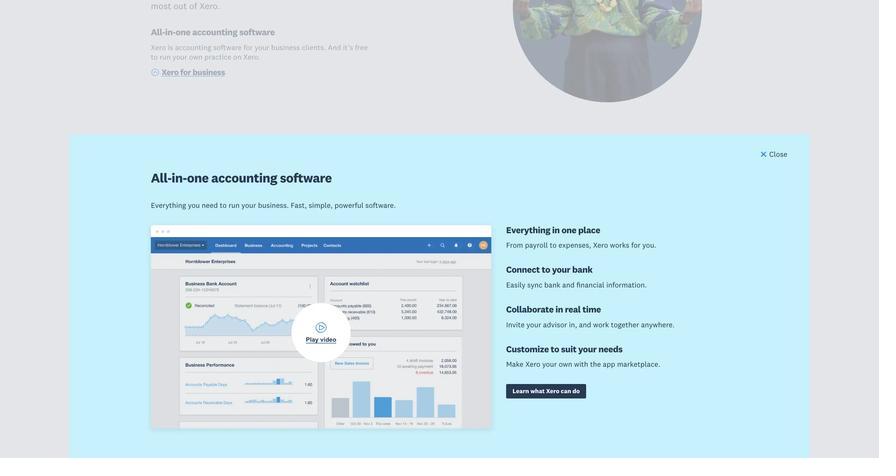Task type: locate. For each thing, give the bounding box(es) containing it.
and
[[562, 280, 575, 290], [208, 305, 223, 316], [579, 320, 592, 330], [315, 426, 327, 436]]

1 vertical spatial all-in-one accounting software
[[151, 170, 332, 186]]

0 vertical spatial all-in-one accounting software
[[151, 27, 275, 38]]

powerful
[[335, 201, 364, 210]]

all-in-one accounting software
[[151, 27, 275, 38], [151, 170, 332, 186], [151, 344, 275, 355]]

small
[[271, 360, 289, 369], [220, 410, 242, 422], [257, 426, 275, 436]]

if
[[364, 305, 369, 316]]

accounting
[[192, 27, 238, 38], [175, 43, 211, 52], [211, 170, 277, 186], [192, 344, 238, 355], [175, 360, 211, 369]]

bank down connect to your bank
[[544, 280, 561, 290]]

2 vertical spatial all-in-one accounting software
[[151, 344, 275, 355]]

for inside xero is accounting software for your small business clients. and it's free to run your own practice on xero.
[[244, 360, 253, 369]]

0 vertical spatial xero.
[[243, 52, 260, 62]]

1 xero for business button from the top
[[151, 67, 225, 79]]

sync
[[528, 280, 543, 290]]

with
[[245, 269, 280, 290], [278, 305, 295, 316], [574, 360, 588, 369]]

everything left the you
[[151, 201, 186, 210]]

0 vertical spatial all-
[[151, 27, 165, 38]]

2 vertical spatial with
[[574, 360, 588, 369]]

you
[[188, 201, 200, 210]]

0 horizontal spatial run
[[160, 52, 171, 62]]

using
[[182, 318, 203, 329]]

and
[[328, 43, 341, 52], [348, 360, 361, 369]]

0 vertical spatial small
[[271, 360, 289, 369]]

1 vertical spatial with
[[278, 305, 295, 316]]

limited.
[[226, 436, 252, 445]]

is inside xero is accounting software for your business clients. and it's free to run your own practice on xero.
[[168, 43, 173, 52]]

1 vertical spatial in
[[556, 304, 563, 315]]

1 vertical spatial practice
[[219, 370, 246, 379]]

make
[[506, 360, 524, 369]]

0 vertical spatial xero for business
[[162, 67, 225, 77]]

own
[[189, 52, 203, 62], [559, 360, 572, 369], [204, 370, 217, 379]]

1 vertical spatial needs
[[174, 436, 193, 445]]

2 is from the top
[[168, 360, 173, 369]]

0 horizontal spatial it's
[[343, 43, 353, 52]]

1 horizontal spatial free
[[355, 43, 368, 52]]

practice
[[204, 52, 231, 62], [219, 370, 246, 379]]

everything
[[151, 201, 186, 210], [506, 224, 551, 236]]

for inside all-in-one accounting software region
[[631, 240, 641, 250]]

1 horizontal spatial on
[[248, 370, 256, 379]]

0 vertical spatial it's
[[343, 43, 353, 52]]

to
[[151, 52, 158, 62], [220, 201, 227, 210], [550, 240, 557, 250], [542, 264, 550, 276], [551, 344, 559, 355], [166, 370, 173, 379]]

plans
[[182, 410, 204, 422]]

2 vertical spatial run
[[174, 370, 185, 379]]

in,
[[569, 320, 577, 330]]

1 vertical spatial and
[[348, 360, 361, 369]]

0 vertical spatial clients.
[[302, 43, 326, 52]]

business inside xero is accounting software for your business clients. and it's free to run your own practice on xero.
[[271, 43, 300, 52]]

software
[[239, 27, 275, 38], [213, 43, 242, 52], [280, 170, 332, 186], [239, 344, 275, 355], [213, 360, 242, 369]]

0 vertical spatial with
[[245, 269, 280, 290]]

play video button
[[151, 237, 492, 429]]

business inside xero is accounting software for your small business clients. and it's free to run your own practice on xero.
[[291, 360, 320, 369]]

expenses,
[[559, 240, 591, 250]]

xero is accounting software for your small business clients. and it's free to run your own practice on xero.
[[151, 360, 373, 379]]

customize
[[506, 344, 549, 355]]

marketplace.
[[617, 360, 661, 369]]

xero for business button
[[151, 67, 225, 79], [151, 384, 225, 396]]

with right online
[[278, 305, 295, 316]]

online
[[251, 305, 275, 316]]

to inside xero is accounting software for your small business clients. and it's free to run your own practice on xero.
[[166, 370, 173, 379]]

1 all-in-one accounting software from the top
[[151, 27, 275, 38]]

1 vertical spatial free
[[151, 370, 164, 379]]

0 horizontal spatial and
[[328, 43, 341, 52]]

you.
[[643, 240, 657, 250]]

0 horizontal spatial free
[[151, 370, 164, 379]]

1 vertical spatial own
[[559, 360, 572, 369]]

with left the
[[574, 360, 588, 369]]

0 horizontal spatial needs
[[174, 436, 193, 445]]

and inside use simpler versions of xero for small businesses and clients whose needs are more limited.
[[315, 426, 327, 436]]

1 horizontal spatial everything
[[506, 224, 551, 236]]

0 vertical spatial practice
[[204, 52, 231, 62]]

2 vertical spatial small
[[257, 426, 275, 436]]

2 vertical spatial in-
[[165, 344, 176, 355]]

clients inside work smarter and faster online with business clients if they're using xero.
[[335, 305, 362, 316]]

video
[[320, 336, 336, 343]]

small inside use simpler versions of xero for small businesses and clients whose needs are more limited.
[[257, 426, 275, 436]]

run
[[160, 52, 171, 62], [229, 201, 240, 210], [174, 370, 185, 379]]

0 vertical spatial xero for business button
[[151, 67, 225, 79]]

in-
[[165, 27, 176, 38], [172, 170, 187, 186], [165, 344, 176, 355]]

make xero your own with the app marketplace.
[[506, 360, 661, 369]]

smarter
[[174, 305, 205, 316]]

from
[[506, 240, 523, 250]]

0 vertical spatial and
[[328, 43, 341, 52]]

businesses
[[277, 426, 313, 436]]

1 horizontal spatial and
[[348, 360, 361, 369]]

0 vertical spatial in
[[552, 224, 560, 236]]

0 vertical spatial in-
[[165, 27, 176, 38]]

in for everything
[[552, 224, 560, 236]]

play
[[306, 336, 319, 343]]

xero
[[151, 43, 166, 52], [162, 67, 179, 77], [593, 240, 608, 250], [526, 360, 541, 369], [151, 360, 166, 369], [162, 384, 179, 395], [546, 387, 560, 395], [229, 426, 244, 436]]

bank up easily sync bank and financial information. at the bottom
[[572, 264, 593, 276]]

2 horizontal spatial run
[[229, 201, 240, 210]]

1 horizontal spatial own
[[204, 370, 217, 379]]

they're
[[151, 318, 179, 329]]

needs up app
[[599, 344, 623, 355]]

is for to
[[168, 360, 173, 369]]

1 vertical spatial is
[[168, 360, 173, 369]]

bank
[[572, 264, 593, 276], [544, 280, 561, 290]]

1 vertical spatial all-
[[151, 170, 172, 186]]

business inside work smarter and faster online with business clients if they're using xero.
[[297, 305, 332, 316]]

1 vertical spatial everything
[[506, 224, 551, 236]]

in left real
[[556, 304, 563, 315]]

1 vertical spatial on
[[248, 370, 256, 379]]

0 vertical spatial run
[[160, 52, 171, 62]]

2 all- from the top
[[151, 170, 172, 186]]

2 xero for business from the top
[[162, 384, 225, 395]]

and right the businesses
[[315, 426, 327, 436]]

invite your advisor in, and work together anywhere.
[[506, 320, 675, 330]]

in up expenses,
[[552, 224, 560, 236]]

on
[[233, 52, 242, 62], [248, 370, 256, 379]]

all-
[[151, 27, 165, 38], [151, 170, 172, 186], [151, 344, 165, 355]]

1 vertical spatial clients.
[[322, 360, 346, 369]]

0 vertical spatial own
[[189, 52, 203, 62]]

software.
[[366, 201, 396, 210]]

1 is from the top
[[168, 43, 173, 52]]

small for your
[[271, 360, 289, 369]]

1 horizontal spatial it's
[[363, 360, 373, 369]]

in
[[552, 224, 560, 236], [556, 304, 563, 315]]

small inside xero is accounting software for your small business clients. and it's free to run your own practice on xero.
[[271, 360, 289, 369]]

better collaboration image
[[447, 0, 729, 156]]

practice inside xero is accounting software for your business clients. and it's free to run your own practice on xero.
[[204, 52, 231, 62]]

0 horizontal spatial on
[[233, 52, 242, 62]]

for inside use simpler versions of xero for small businesses and clients whose needs are more limited.
[[246, 426, 255, 436]]

clients.
[[302, 43, 326, 52], [322, 360, 346, 369]]

business.
[[258, 201, 289, 210]]

accounting inside region
[[211, 170, 277, 186]]

starter plans for small clients
[[151, 410, 271, 422]]

with inside all-in-one accounting software region
[[574, 360, 588, 369]]

2 vertical spatial own
[[204, 370, 217, 379]]

2 horizontal spatial own
[[559, 360, 572, 369]]

1 all- from the top
[[151, 27, 165, 38]]

0 vertical spatial is
[[168, 43, 173, 52]]

clients
[[283, 269, 335, 290], [335, 305, 362, 316], [244, 410, 271, 422], [329, 426, 351, 436]]

1 vertical spatial run
[[229, 201, 240, 210]]

on inside xero is accounting software for your small business clients. and it's free to run your own practice on xero.
[[248, 370, 256, 379]]

1 horizontal spatial run
[[174, 370, 185, 379]]

xero inside xero is accounting software for your business clients. and it's free to run your own practice on xero.
[[151, 43, 166, 52]]

3 all-in-one accounting software from the top
[[151, 344, 275, 355]]

with up online
[[245, 269, 280, 290]]

1 vertical spatial xero.
[[205, 318, 226, 329]]

is inside xero is accounting software for your small business clients. and it's free to run your own practice on xero.
[[168, 360, 173, 369]]

for inside xero is accounting software for your business clients. and it's free to run your own practice on xero.
[[244, 43, 253, 52]]

free inside xero is accounting software for your small business clients. and it's free to run your own practice on xero.
[[151, 370, 164, 379]]

app
[[603, 360, 615, 369]]

0 horizontal spatial bank
[[544, 280, 561, 290]]

2 vertical spatial all-
[[151, 344, 165, 355]]

and inside work smarter and faster online with business clients if they're using xero.
[[208, 305, 223, 316]]

free
[[355, 43, 368, 52], [151, 370, 164, 379]]

2 all-in-one accounting software from the top
[[151, 170, 332, 186]]

advisor
[[543, 320, 567, 330]]

and inside xero is accounting software for your business clients. and it's free to run your own practice on xero.
[[328, 43, 341, 52]]

it's
[[343, 43, 353, 52], [363, 360, 373, 369]]

1 vertical spatial xero for business
[[162, 384, 225, 395]]

0 vertical spatial on
[[233, 52, 242, 62]]

customize to suit your needs
[[506, 344, 623, 355]]

3 all- from the top
[[151, 344, 165, 355]]

0 vertical spatial free
[[355, 43, 368, 52]]

works
[[610, 240, 630, 250]]

payroll
[[525, 240, 548, 250]]

collaborate with clients image
[[447, 225, 729, 458]]

1 vertical spatial in-
[[172, 170, 187, 186]]

xero.
[[243, 52, 260, 62], [205, 318, 226, 329], [258, 370, 275, 379]]

1 vertical spatial xero for business button
[[151, 384, 225, 396]]

together
[[611, 320, 639, 330]]

0 vertical spatial needs
[[599, 344, 623, 355]]

0 horizontal spatial everything
[[151, 201, 186, 210]]

needs
[[599, 344, 623, 355], [174, 436, 193, 445]]

1 horizontal spatial bank
[[572, 264, 593, 276]]

and left faster
[[208, 305, 223, 316]]

is for run
[[168, 43, 173, 52]]

anywhere.
[[641, 320, 675, 330]]

xero for business
[[162, 67, 225, 77], [162, 384, 225, 395]]

business
[[271, 43, 300, 52], [193, 67, 225, 77], [297, 305, 332, 316], [291, 360, 320, 369], [193, 384, 225, 395]]

1 vertical spatial small
[[220, 410, 242, 422]]

are
[[195, 436, 206, 445]]

needs down simpler
[[174, 436, 193, 445]]

clients. inside xero is accounting software for your small business clients. and it's free to run your own practice on xero.
[[322, 360, 346, 369]]

fast,
[[291, 201, 307, 210]]

everything you need to run your business. fast, simple, powerful software.
[[151, 201, 396, 210]]

starter
[[151, 410, 180, 422]]

0 horizontal spatial own
[[189, 52, 203, 62]]

everything up 'payroll'
[[506, 224, 551, 236]]

one
[[176, 27, 190, 38], [187, 170, 209, 186], [562, 224, 577, 236], [176, 344, 190, 355]]

2 vertical spatial xero.
[[258, 370, 275, 379]]

0 vertical spatial everything
[[151, 201, 186, 210]]

1 horizontal spatial needs
[[599, 344, 623, 355]]

in- inside region
[[172, 170, 187, 186]]

play video
[[306, 336, 336, 343]]

use simpler versions of xero for small businesses and clients whose needs are more limited.
[[151, 426, 351, 445]]

run inside all-in-one accounting software region
[[229, 201, 240, 210]]

to inside xero is accounting software for your business clients. and it's free to run your own practice on xero.
[[151, 52, 158, 62]]

1 vertical spatial it's
[[363, 360, 373, 369]]



Task type: vqa. For each thing, say whether or not it's contained in the screenshot.
$
no



Task type: describe. For each thing, give the bounding box(es) containing it.
easily sync bank and financial information.
[[506, 280, 647, 290]]

do
[[573, 387, 580, 395]]

invite
[[506, 320, 525, 330]]

practice inside xero is accounting software for your small business clients. and it's free to run your own practice on xero.
[[219, 370, 246, 379]]

can
[[561, 387, 571, 395]]

and left financial
[[562, 280, 575, 290]]

connect
[[506, 264, 540, 276]]

information.
[[607, 280, 647, 290]]

faster
[[225, 305, 248, 316]]

real
[[565, 304, 581, 315]]

with clients
[[242, 269, 335, 290]]

on inside xero is accounting software for your business clients. and it's free to run your own practice on xero.
[[233, 52, 242, 62]]

xero. inside xero is accounting software for your small business clients. and it's free to run your own practice on xero.
[[258, 370, 275, 379]]

close button
[[760, 150, 788, 161]]

work smarter and faster online with business clients if they're using xero.
[[151, 305, 369, 329]]

simple,
[[309, 201, 333, 210]]

0 vertical spatial bank
[[572, 264, 593, 276]]

xero is accounting software for your business clients. and it's free to run your own practice on xero.
[[151, 43, 368, 62]]

the
[[590, 360, 601, 369]]

work
[[593, 320, 609, 330]]

1 vertical spatial bank
[[544, 280, 561, 290]]

learn
[[513, 387, 529, 395]]

xero. inside work smarter and faster online with business clients if they're using xero.
[[205, 318, 226, 329]]

xero. inside xero is accounting software for your business clients. and it's free to run your own practice on xero.
[[243, 52, 260, 62]]

with inside work smarter and faster online with business clients if they're using xero.
[[278, 305, 295, 316]]

software inside xero is accounting software for your small business clients. and it's free to run your own practice on xero.
[[213, 360, 242, 369]]

xero inside xero is accounting software for your small business clients. and it's free to run your own practice on xero.
[[151, 360, 166, 369]]

needs inside all-in-one accounting software region
[[599, 344, 623, 355]]

everything for everything you need to run your business. fast, simple, powerful software.
[[151, 201, 186, 210]]

clients inside use simpler versions of xero for small businesses and clients whose needs are more limited.
[[329, 426, 351, 436]]

versions
[[192, 426, 219, 436]]

all-in-one accounting software inside region
[[151, 170, 332, 186]]

xero inside use simpler versions of xero for small businesses and clients whose needs are more limited.
[[229, 426, 244, 436]]

small for for
[[257, 426, 275, 436]]

in for collaborate
[[556, 304, 563, 315]]

of
[[221, 426, 227, 436]]

and inside xero is accounting software for your small business clients. and it's free to run your own practice on xero.
[[348, 360, 361, 369]]

close
[[770, 150, 788, 159]]

need
[[202, 201, 218, 210]]

own inside xero is accounting software for your small business clients. and it's free to run your own practice on xero.
[[204, 370, 217, 379]]

what
[[531, 387, 545, 395]]

it's inside xero is accounting software for your business clients. and it's free to run your own practice on xero.
[[343, 43, 353, 52]]

financial
[[577, 280, 605, 290]]

needs inside use simpler versions of xero for small businesses and clients whose needs are more limited.
[[174, 436, 193, 445]]

own inside xero is accounting software for your business clients. and it's free to run your own practice on xero.
[[189, 52, 203, 62]]

collaborate in real time
[[506, 304, 601, 315]]

all- inside region
[[151, 170, 172, 186]]

suit
[[561, 344, 577, 355]]

place
[[578, 224, 600, 236]]

time
[[583, 304, 601, 315]]

from payroll to expenses, xero works for you.
[[506, 240, 657, 250]]

learn what xero can do link
[[506, 384, 586, 399]]

more
[[207, 436, 224, 445]]

run inside xero is accounting software for your small business clients. and it's free to run your own practice on xero.
[[174, 370, 185, 379]]

whose
[[151, 436, 172, 445]]

everything for everything in one place
[[506, 224, 551, 236]]

simpler
[[165, 426, 190, 436]]

accounting inside xero is accounting software for your small business clients. and it's free to run your own practice on xero.
[[175, 360, 211, 369]]

and right the "in,"
[[579, 320, 592, 330]]

it's inside xero is accounting software for your small business clients. and it's free to run your own practice on xero.
[[363, 360, 373, 369]]

use
[[151, 426, 163, 436]]

everything in one place
[[506, 224, 600, 236]]

own inside all-in-one accounting software region
[[559, 360, 572, 369]]

1 xero for business from the top
[[162, 67, 225, 77]]

connect to your bank
[[506, 264, 593, 276]]

clients. inside xero is accounting software for your business clients. and it's free to run your own practice on xero.
[[302, 43, 326, 52]]

run inside xero is accounting software for your business clients. and it's free to run your own practice on xero.
[[160, 52, 171, 62]]

easily
[[506, 280, 526, 290]]

all-in-one accounting software region
[[0, 105, 879, 458]]

accounting inside xero is accounting software for your business clients. and it's free to run your own practice on xero.
[[175, 43, 211, 52]]

software inside region
[[280, 170, 332, 186]]

software inside xero is accounting software for your business clients. and it's free to run your own practice on xero.
[[213, 43, 242, 52]]

learn what xero can do
[[513, 387, 580, 395]]

free inside xero is accounting software for your business clients. and it's free to run your own practice on xero.
[[355, 43, 368, 52]]

collaborate
[[506, 304, 554, 315]]

2 xero for business button from the top
[[151, 384, 225, 396]]

work
[[151, 305, 172, 316]]



